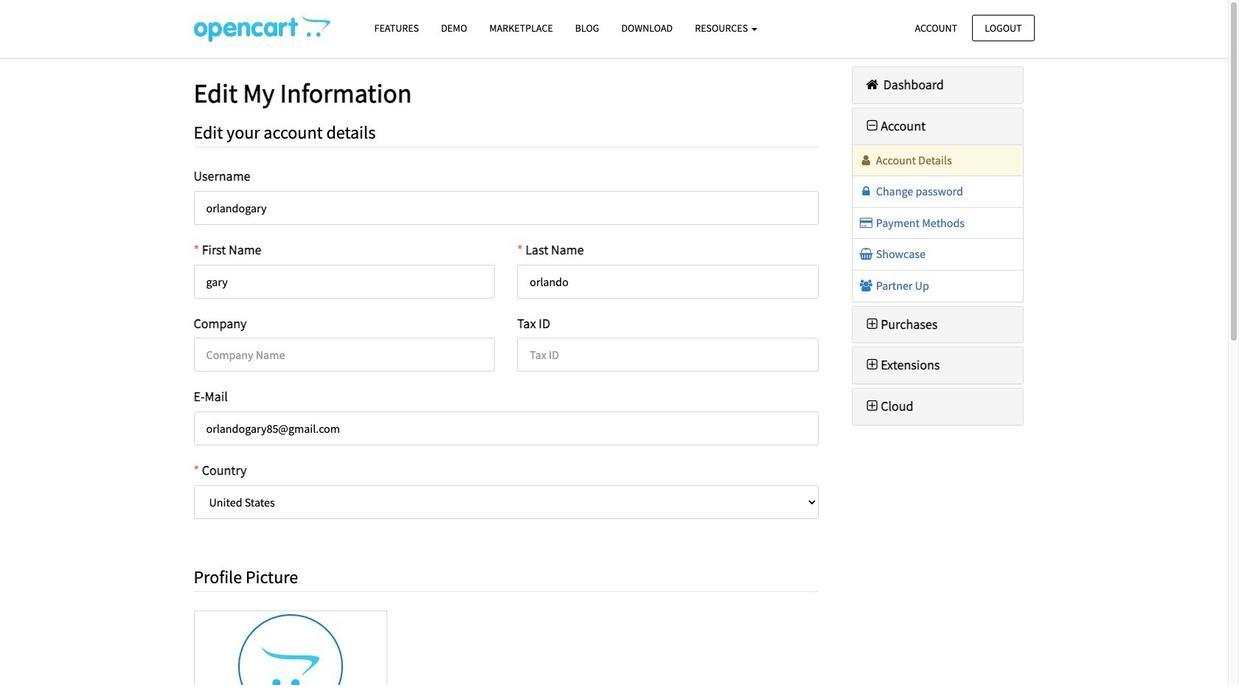 Task type: locate. For each thing, give the bounding box(es) containing it.
users image
[[859, 280, 874, 291]]

0 vertical spatial plus square o image
[[864, 318, 881, 331]]

2 plus square o image from the top
[[864, 359, 881, 372]]

E-Mail text field
[[194, 412, 819, 446]]

home image
[[864, 78, 881, 91]]

Username text field
[[194, 191, 819, 225]]

plus square o image
[[864, 318, 881, 331], [864, 359, 881, 372], [864, 400, 881, 413]]

2 vertical spatial plus square o image
[[864, 400, 881, 413]]

1 vertical spatial plus square o image
[[864, 359, 881, 372]]



Task type: vqa. For each thing, say whether or not it's contained in the screenshot.
of to the right
no



Task type: describe. For each thing, give the bounding box(es) containing it.
Last Name text field
[[517, 265, 819, 299]]

credit card image
[[859, 217, 874, 229]]

1 plus square o image from the top
[[864, 318, 881, 331]]

shopping basket image
[[859, 248, 874, 260]]

lock image
[[859, 185, 874, 197]]

Tax ID text field
[[517, 338, 819, 372]]

user image
[[859, 154, 874, 166]]

Company Name text field
[[194, 338, 495, 372]]

account edit image
[[194, 15, 330, 42]]

3 plus square o image from the top
[[864, 400, 881, 413]]

minus square o image
[[864, 119, 881, 133]]

First Name text field
[[194, 265, 495, 299]]



